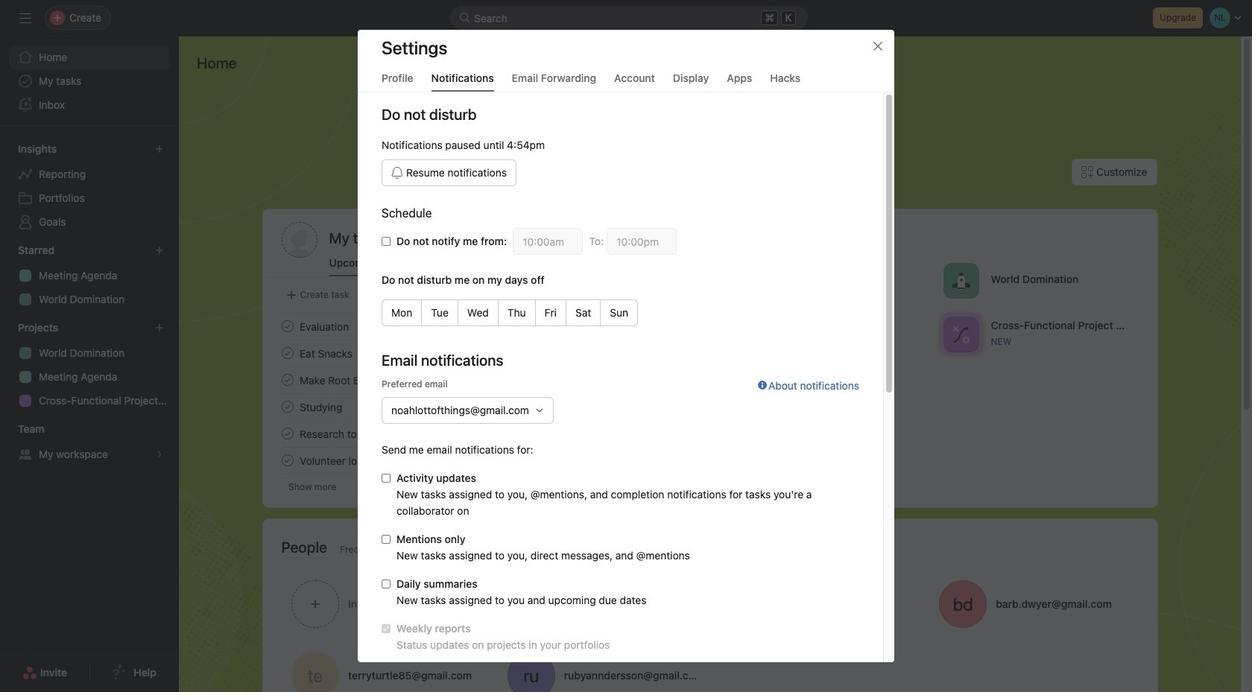 Task type: locate. For each thing, give the bounding box(es) containing it.
line_and_symbols image
[[952, 325, 970, 343]]

prominent image
[[459, 12, 471, 24]]

close image
[[872, 40, 884, 52]]

1 vertical spatial mark complete image
[[279, 398, 296, 416]]

mark complete image for 2nd mark complete option from the top of the page
[[279, 344, 296, 362]]

Mark complete checkbox
[[279, 371, 296, 389], [279, 398, 296, 416], [279, 425, 296, 443]]

None checkbox
[[382, 237, 391, 246], [382, 474, 391, 483], [382, 535, 391, 544], [382, 580, 391, 589], [382, 625, 391, 634], [382, 237, 391, 246], [382, 474, 391, 483], [382, 535, 391, 544], [382, 580, 391, 589], [382, 625, 391, 634]]

None text field
[[513, 228, 583, 255]]

mark complete image
[[279, 344, 296, 362], [279, 398, 296, 416], [279, 452, 296, 470]]

2 vertical spatial mark complete checkbox
[[279, 452, 296, 470]]

1 mark complete image from the top
[[279, 344, 296, 362]]

1 vertical spatial mark complete checkbox
[[279, 398, 296, 416]]

board image
[[750, 379, 768, 397]]

1 vertical spatial mark complete checkbox
[[279, 344, 296, 362]]

2 mark complete image from the top
[[279, 371, 296, 389]]

projects element
[[0, 315, 179, 416]]

mark complete image
[[279, 318, 296, 336], [279, 371, 296, 389], [279, 425, 296, 443]]

1 vertical spatial mark complete image
[[279, 371, 296, 389]]

0 vertical spatial mark complete image
[[279, 344, 296, 362]]

3 mark complete image from the top
[[279, 425, 296, 443]]

2 mark complete image from the top
[[279, 398, 296, 416]]

0 vertical spatial mark complete image
[[279, 318, 296, 336]]

3 mark complete checkbox from the top
[[279, 452, 296, 470]]

2 vertical spatial mark complete checkbox
[[279, 425, 296, 443]]

mark complete image for third mark complete option from the top
[[279, 452, 296, 470]]

2 vertical spatial mark complete image
[[279, 452, 296, 470]]

2 mark complete checkbox from the top
[[279, 344, 296, 362]]

None text field
[[607, 228, 677, 255]]

Mark complete checkbox
[[279, 318, 296, 336], [279, 344, 296, 362], [279, 452, 296, 470]]

3 mark complete image from the top
[[279, 452, 296, 470]]

mark complete image for first mark complete checkbox from the bottom of the page
[[279, 425, 296, 443]]

add profile photo image
[[281, 222, 317, 258]]

0 vertical spatial mark complete checkbox
[[279, 371, 296, 389]]

2 mark complete checkbox from the top
[[279, 398, 296, 416]]

0 vertical spatial mark complete checkbox
[[279, 318, 296, 336]]

2 vertical spatial mark complete image
[[279, 425, 296, 443]]



Task type: vqa. For each thing, say whether or not it's contained in the screenshot.
Mark complete icon corresponding to third Mark complete checkbox from the top
yes



Task type: describe. For each thing, give the bounding box(es) containing it.
global element
[[0, 37, 179, 126]]

1 mark complete checkbox from the top
[[279, 371, 296, 389]]

rocket image
[[952, 272, 970, 290]]

starred element
[[0, 237, 179, 315]]

teams element
[[0, 416, 179, 470]]

insights element
[[0, 136, 179, 237]]

mark complete image for second mark complete checkbox from the bottom
[[279, 398, 296, 416]]

mark complete image for first mark complete checkbox
[[279, 371, 296, 389]]

1 mark complete image from the top
[[279, 318, 296, 336]]

hide sidebar image
[[19, 12, 31, 24]]

1 mark complete checkbox from the top
[[279, 318, 296, 336]]

3 mark complete checkbox from the top
[[279, 425, 296, 443]]



